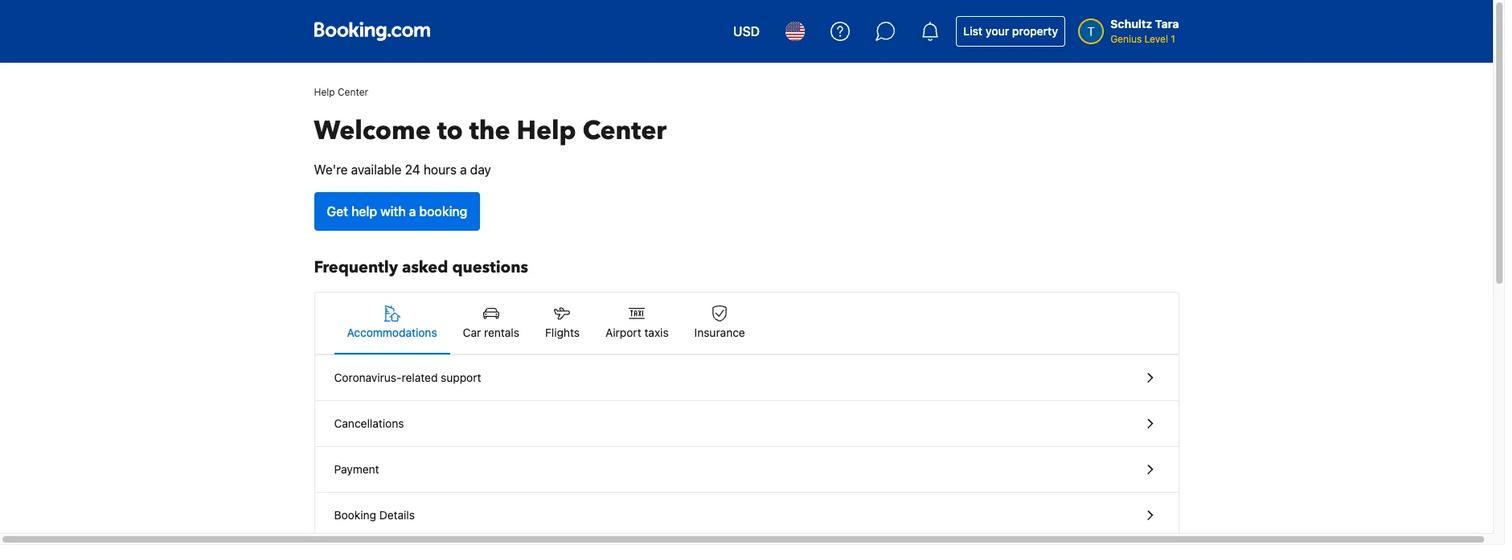 Task type: describe. For each thing, give the bounding box(es) containing it.
taxis
[[645, 326, 669, 339]]

0 vertical spatial a
[[460, 163, 467, 177]]

cancellations
[[334, 417, 404, 430]]

with
[[381, 204, 406, 219]]

tara
[[1156, 17, 1180, 31]]

property
[[1013, 24, 1059, 38]]

level
[[1145, 33, 1169, 45]]

hours
[[424, 163, 457, 177]]

get
[[327, 204, 348, 219]]

to
[[437, 113, 463, 149]]

welcome
[[314, 113, 431, 149]]

0 vertical spatial center
[[338, 86, 369, 98]]

1 vertical spatial help
[[517, 113, 577, 149]]

list
[[964, 24, 983, 38]]

cancellations button
[[315, 401, 1179, 447]]

the
[[470, 113, 511, 149]]

car rentals
[[463, 326, 520, 339]]

list your property link
[[957, 16, 1066, 47]]

accommodations button
[[334, 293, 450, 354]]

schultz tara genius level 1
[[1111, 17, 1180, 45]]

we're
[[314, 163, 348, 177]]

rentals
[[484, 326, 520, 339]]

we're available 24 hours a day
[[314, 163, 491, 177]]

available
[[351, 163, 402, 177]]

related
[[402, 371, 438, 385]]

frequently asked questions
[[314, 257, 529, 278]]

24
[[405, 163, 421, 177]]

help center
[[314, 86, 369, 98]]

coronavirus-
[[334, 371, 402, 385]]

day
[[470, 163, 491, 177]]

1
[[1172, 33, 1176, 45]]

questions
[[452, 257, 529, 278]]

your
[[986, 24, 1010, 38]]

payment button
[[315, 447, 1179, 493]]

airport taxis button
[[593, 293, 682, 354]]

booking
[[334, 508, 376, 522]]

genius
[[1111, 33, 1143, 45]]



Task type: locate. For each thing, give the bounding box(es) containing it.
help
[[314, 86, 335, 98], [517, 113, 577, 149]]

car rentals button
[[450, 293, 533, 354]]

flights button
[[533, 293, 593, 354]]

usd
[[734, 24, 760, 39]]

car
[[463, 326, 481, 339]]

accommodations
[[347, 326, 437, 339]]

center
[[338, 86, 369, 98], [583, 113, 667, 149]]

get help with a booking
[[327, 204, 468, 219]]

1 horizontal spatial help
[[517, 113, 577, 149]]

booking.com online hotel reservations image
[[314, 22, 430, 41]]

asked
[[402, 257, 448, 278]]

help up "welcome"
[[314, 86, 335, 98]]

help right the
[[517, 113, 577, 149]]

schultz
[[1111, 17, 1153, 31]]

a inside get help with a booking button
[[409, 204, 416, 219]]

0 vertical spatial help
[[314, 86, 335, 98]]

booking
[[420, 204, 468, 219]]

frequently
[[314, 257, 398, 278]]

list your property
[[964, 24, 1059, 38]]

a
[[460, 163, 467, 177], [409, 204, 416, 219]]

coronavirus-related support
[[334, 371, 482, 385]]

0 horizontal spatial help
[[314, 86, 335, 98]]

details
[[379, 508, 415, 522]]

a right with
[[409, 204, 416, 219]]

payment
[[334, 463, 379, 476]]

0 horizontal spatial a
[[409, 204, 416, 219]]

1 horizontal spatial center
[[583, 113, 667, 149]]

0 horizontal spatial center
[[338, 86, 369, 98]]

coronavirus-related support button
[[315, 356, 1179, 401]]

1 vertical spatial center
[[583, 113, 667, 149]]

help
[[352, 204, 377, 219]]

insurance button
[[682, 293, 758, 354]]

booking details
[[334, 508, 415, 522]]

get help with a booking button
[[314, 192, 481, 231]]

booking details button
[[315, 493, 1179, 539]]

tab list
[[315, 293, 1179, 356]]

support
[[441, 371, 482, 385]]

usd button
[[724, 12, 770, 51]]

flights
[[545, 326, 580, 339]]

tab list containing accommodations
[[315, 293, 1179, 356]]

a left day at the top of the page
[[460, 163, 467, 177]]

welcome to the help center
[[314, 113, 667, 149]]

1 vertical spatial a
[[409, 204, 416, 219]]

1 horizontal spatial a
[[460, 163, 467, 177]]

airport taxis
[[606, 326, 669, 339]]

airport
[[606, 326, 642, 339]]

insurance
[[695, 326, 746, 339]]



Task type: vqa. For each thing, say whether or not it's contained in the screenshot.
Does this policy have an excess? button
no



